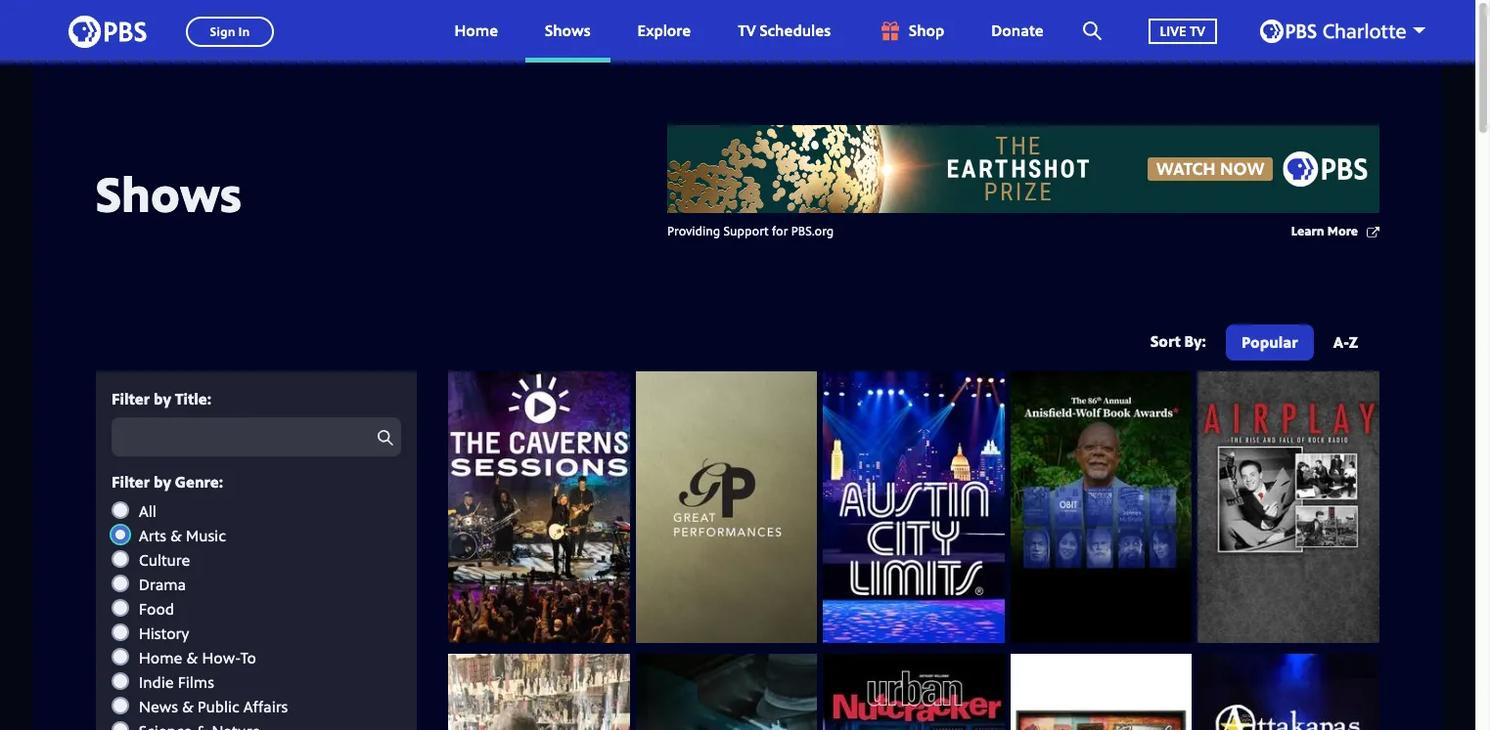 Task type: vqa. For each thing, say whether or not it's contained in the screenshot.
MANNA
no



Task type: locate. For each thing, give the bounding box(es) containing it.
0 vertical spatial &
[[170, 525, 182, 547]]

a-z
[[1333, 332, 1358, 353]]

music
[[186, 525, 226, 547]]

tv left 'schedules'
[[738, 20, 756, 41]]

by up all
[[154, 472, 171, 493]]

by for title:
[[154, 388, 171, 410]]

all arts & music culture drama food history home & how-to indie films news & public affairs
[[139, 501, 288, 718]]

donate
[[991, 20, 1044, 41]]

1 vertical spatial by
[[154, 472, 171, 493]]

donate link
[[972, 0, 1063, 63]]

1 by from the top
[[154, 388, 171, 410]]

pbs charlotte image
[[1260, 20, 1406, 43]]

&
[[170, 525, 182, 547], [186, 647, 198, 669], [182, 696, 194, 718]]

& right arts at the left of the page
[[170, 525, 182, 547]]

0 horizontal spatial home
[[139, 647, 182, 669]]

1 vertical spatial home
[[139, 647, 182, 669]]

attakapas: the cajun story image
[[1198, 655, 1380, 731]]

1 filter from the top
[[112, 388, 150, 410]]

filter left title:
[[112, 388, 150, 410]]

filter for filter by genre:
[[112, 472, 150, 493]]

1 vertical spatial filter
[[112, 472, 150, 493]]

to
[[240, 647, 256, 669]]

search image
[[1083, 22, 1101, 40]]

1 horizontal spatial shows
[[545, 20, 591, 41]]

2 filter from the top
[[112, 472, 150, 493]]

a-
[[1333, 332, 1349, 353]]

by left title:
[[154, 388, 171, 410]]

news
[[139, 696, 178, 718]]

1 horizontal spatial home
[[454, 20, 498, 41]]

2 by from the top
[[154, 472, 171, 493]]

0 vertical spatial shows
[[545, 20, 591, 41]]

& down films
[[182, 696, 194, 718]]

title:
[[175, 388, 211, 410]]

home left shows link
[[454, 20, 498, 41]]

& up films
[[186, 647, 198, 669]]

american pianists awards 2019 gala finals image
[[636, 655, 817, 731]]

0 vertical spatial by
[[154, 388, 171, 410]]

home
[[454, 20, 498, 41], [139, 647, 182, 669]]

pbs image
[[68, 9, 147, 53]]

shows
[[545, 20, 591, 41], [96, 160, 242, 226]]

filter by genre: element
[[112, 501, 401, 731]]

advertisement region
[[667, 125, 1380, 213]]

learn more
[[1291, 222, 1358, 240]]

0 vertical spatial home
[[454, 20, 498, 41]]

airplay: the rise and fall of rock radio image
[[1198, 372, 1380, 644]]

by:
[[1184, 330, 1206, 352]]

by
[[154, 388, 171, 410], [154, 472, 171, 493]]

sort by: element
[[1222, 325, 1374, 366]]

tv right live
[[1190, 21, 1205, 40]]

history
[[139, 623, 189, 644]]

1 horizontal spatial tv
[[1190, 21, 1205, 40]]

arts
[[139, 525, 166, 547]]

filter for filter by title:
[[112, 388, 150, 410]]

home inside all arts & music culture drama food history home & how-to indie films news & public affairs
[[139, 647, 182, 669]]

pbs.org
[[791, 222, 834, 240]]

explore link
[[618, 0, 710, 63]]

austin city limits image
[[823, 372, 1005, 644]]

1 vertical spatial shows
[[96, 160, 242, 226]]

0 vertical spatial filter
[[112, 388, 150, 410]]

filter
[[112, 388, 150, 410], [112, 472, 150, 493]]

0 horizontal spatial tv
[[738, 20, 756, 41]]

tv
[[738, 20, 756, 41], [1190, 21, 1205, 40]]

how-
[[202, 647, 240, 669]]

home down history
[[139, 647, 182, 669]]

shows link
[[525, 0, 610, 63]]

filter up all
[[112, 472, 150, 493]]

food
[[139, 598, 174, 620]]



Task type: describe. For each thing, give the bounding box(es) containing it.
z
[[1349, 332, 1358, 353]]

tv schedules
[[738, 20, 831, 41]]

the caverns sessions image
[[448, 372, 630, 644]]

live
[[1160, 21, 1186, 40]]

sort by:
[[1151, 330, 1206, 352]]

support
[[724, 222, 769, 240]]

affairs
[[243, 696, 288, 718]]

sort
[[1151, 330, 1181, 352]]

schedules
[[760, 20, 831, 41]]

all
[[139, 501, 156, 522]]

indie
[[139, 672, 174, 693]]

aldwyth: fully assembled image
[[448, 655, 630, 731]]

explore
[[637, 20, 691, 41]]

learn more link
[[1291, 222, 1380, 242]]

more
[[1327, 222, 1358, 240]]

public
[[198, 696, 239, 718]]

by for genre:
[[154, 472, 171, 493]]

the 86th annual anisfield-wolf book awards image
[[1011, 372, 1192, 644]]

filter by genre:
[[112, 472, 223, 493]]

culture
[[139, 550, 190, 571]]

shop link
[[858, 0, 964, 63]]

drama
[[139, 574, 186, 596]]

home link
[[435, 0, 518, 63]]

providing support for pbs.org
[[667, 222, 834, 240]]

live tv
[[1160, 21, 1205, 40]]

2 vertical spatial &
[[182, 696, 194, 718]]

genre:
[[175, 472, 223, 493]]

1 vertical spatial &
[[186, 647, 198, 669]]

learn
[[1291, 222, 1324, 240]]

popular
[[1242, 332, 1298, 353]]

0 horizontal spatial shows
[[96, 160, 242, 226]]

live tv link
[[1129, 0, 1237, 63]]

great performances image
[[636, 372, 817, 644]]

providing
[[667, 222, 720, 240]]

films
[[178, 672, 214, 693]]

filter by title:
[[112, 388, 211, 410]]

art basel: a portrait image
[[1011, 655, 1192, 731]]

shop
[[909, 20, 944, 41]]

tv schedules link
[[718, 0, 850, 63]]

Filter by Title: text field
[[112, 418, 401, 457]]

for
[[772, 222, 788, 240]]

anthony williams' urban nutcracker image
[[823, 655, 1005, 731]]



